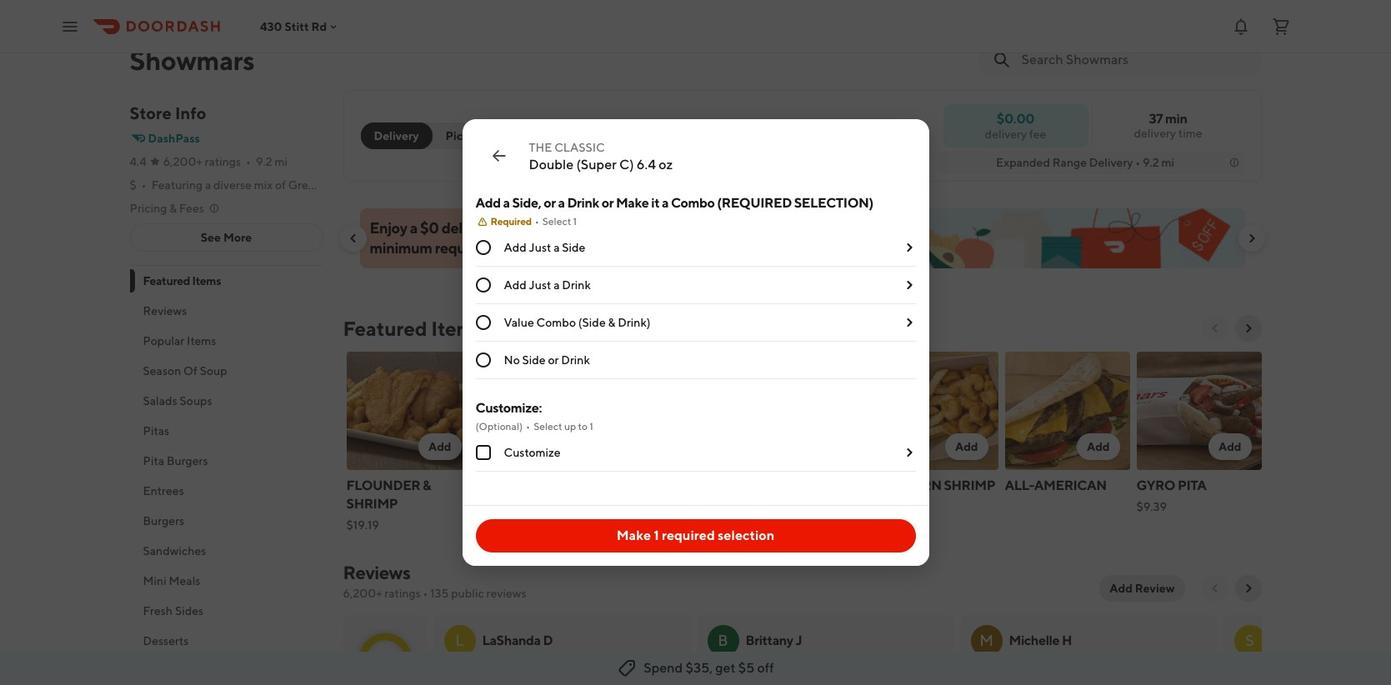 Task type: describe. For each thing, give the bounding box(es) containing it.
$5 inside enjoy a $0 delivery fee on your first order, $5 subtotal minimum required.
[[642, 219, 659, 237]]

0 vertical spatial side
[[562, 241, 586, 254]]

the classic image
[[742, 352, 867, 470]]

next image
[[1242, 582, 1255, 595]]

1 horizontal spatial combo
[[671, 195, 715, 211]]

sandwiches
[[143, 544, 206, 558]]

10 photos button
[[1162, 0, 1252, 20]]

world
[[478, 478, 529, 494]]

add button for world famous fish sandwich
[[550, 434, 593, 460]]

0 vertical spatial featured items
[[143, 274, 221, 288]]

37 min delivery time
[[1134, 111, 1203, 140]]

or up order,
[[602, 195, 614, 211]]

gyro pita $9.39
[[1137, 478, 1207, 514]]

public
[[451, 587, 484, 600]]

$ •
[[130, 178, 146, 192]]

required
[[491, 215, 532, 228]]

popcorn shrimp image
[[873, 352, 998, 470]]

reviews for reviews 6,200+ ratings • 135 public reviews
[[343, 562, 410, 584]]

get
[[716, 660, 736, 676]]

salads
[[143, 394, 177, 408]]

$0.00
[[997, 110, 1035, 126]]

shrimp inside flounder & shrimp $19.19
[[346, 496, 398, 512]]

the classic double (super c) 6.4 oz
[[529, 141, 673, 173]]

spend
[[644, 660, 683, 676]]

add button for popcorn shrimp
[[945, 434, 988, 460]]

mini
[[143, 574, 166, 588]]

select inside group
[[543, 215, 571, 228]]

flounder & shrimp $19.19
[[346, 478, 431, 532]]

1 inside button
[[654, 528, 659, 544]]

a down your
[[554, 241, 560, 254]]

1 horizontal spatial delivery
[[1089, 156, 1133, 169]]

world famous fish sandwich $8.39
[[478, 478, 589, 532]]

shrimp inside popcorn shrimp $7.19
[[944, 478, 996, 494]]

expanded
[[996, 156, 1050, 169]]

spend $35, get $5 off
[[644, 660, 774, 676]]

see more
[[201, 231, 252, 244]]

flounder
[[346, 478, 420, 494]]

Item Search search field
[[1022, 51, 1248, 69]]

shrimp*
[[610, 496, 666, 512]]

1 inside 'add a side, or a drink or make it a combo (required selection)' group
[[573, 215, 577, 228]]

(optional)
[[476, 420, 523, 433]]

enjoy a $0 delivery fee on your first order, $5 subtotal minimum required.
[[370, 219, 717, 257]]

order methods option group
[[361, 123, 497, 149]]

1 horizontal spatial previous button of carousel image
[[1208, 322, 1222, 335]]

rd
[[311, 20, 327, 33]]

$35,
[[686, 660, 713, 676]]

Add Just a Drink radio
[[476, 278, 491, 293]]

a inside enjoy a $0 delivery fee on your first order, $5 subtotal minimum required.
[[410, 219, 418, 237]]

fresh sides button
[[130, 596, 323, 626]]

0 vertical spatial 4.4
[[130, 155, 147, 168]]

Pickup radio
[[422, 123, 497, 149]]

pricing
[[130, 202, 167, 215]]

make inside group
[[616, 195, 649, 211]]

• doordash order
[[551, 664, 633, 677]]

no side or drink
[[504, 353, 590, 367]]

min
[[1165, 111, 1188, 127]]

make 1 required selection button
[[476, 519, 916, 553]]

just for drink
[[529, 278, 551, 292]]

brittany
[[746, 633, 793, 649]]

mini meals button
[[130, 566, 323, 596]]

Add Just a Side radio
[[476, 240, 491, 255]]

popular items button
[[130, 326, 323, 356]]

(super
[[576, 157, 617, 173]]

expanded range delivery • 9.2 mi image
[[1228, 156, 1241, 169]]

6.4
[[637, 157, 656, 173]]

order
[[605, 664, 633, 677]]

stitt
[[285, 20, 309, 33]]

$19.19
[[346, 519, 379, 532]]

Customize checkbox
[[476, 445, 491, 460]]

back image
[[489, 146, 509, 166]]

required
[[662, 528, 715, 544]]

time
[[1179, 127, 1203, 140]]

a down add just a side
[[554, 278, 560, 292]]

$0
[[420, 219, 439, 237]]

fee inside $0.00 delivery fee
[[1030, 127, 1047, 140]]

value
[[504, 316, 534, 329]]

• right $
[[142, 178, 146, 192]]

all american image
[[1005, 352, 1130, 470]]

of
[[183, 364, 197, 378]]

gyro
[[1137, 478, 1176, 494]]

calabash shrimp* $16.79
[[610, 478, 681, 532]]

• inside customize: (optional) • select up to 1
[[526, 420, 530, 433]]

reviews button
[[130, 296, 323, 326]]

entrees button
[[130, 476, 323, 506]]

review
[[1135, 582, 1175, 595]]

range
[[1053, 156, 1087, 169]]

famous
[[532, 478, 589, 494]]

$9.39
[[1137, 500, 1167, 514]]

side,
[[512, 195, 541, 211]]

No Side or Drink radio
[[476, 353, 491, 368]]

10 photos
[[1189, 0, 1242, 13]]

0 horizontal spatial 9.2
[[256, 155, 272, 168]]

reviews for reviews
[[143, 304, 187, 318]]

salads soups button
[[130, 386, 323, 416]]

(required
[[717, 195, 792, 211]]

off
[[757, 660, 774, 676]]

reviews 6,200+ ratings • 135 public reviews
[[343, 562, 526, 600]]

0 horizontal spatial ratings
[[205, 155, 241, 168]]

featured inside featured items heading
[[343, 317, 427, 340]]

double
[[529, 157, 574, 173]]

pricing & fees
[[130, 202, 204, 215]]

a up required
[[503, 195, 510, 211]]

430 stitt rd button
[[260, 20, 340, 33]]

9.2 mi
[[256, 155, 288, 168]]

fee inside enjoy a $0 delivery fee on your first order, $5 subtotal minimum required.
[[497, 219, 518, 237]]

• inside reviews 6,200+ ratings • 135 public reviews
[[423, 587, 428, 600]]

soups
[[180, 394, 212, 408]]

popular
[[143, 334, 184, 348]]

open menu image
[[60, 16, 80, 36]]

add inside button
[[1110, 582, 1133, 595]]

135
[[430, 587, 449, 600]]

fees
[[179, 202, 204, 215]]

info
[[175, 103, 206, 123]]

1 vertical spatial $5
[[738, 660, 755, 676]]

Value Combo (Side & Drink) radio
[[476, 315, 491, 330]]

delivery inside enjoy a $0 delivery fee on your first order, $5 subtotal minimum required.
[[442, 219, 494, 237]]

lashanda d
[[482, 633, 553, 649]]

1 vertical spatial combo
[[537, 316, 576, 329]]

1 inside customize: (optional) • select up to 1
[[590, 420, 594, 433]]

fish
[[478, 496, 508, 512]]

on
[[521, 219, 538, 237]]

brittany j
[[746, 633, 802, 649]]

flounder & shrimp image
[[346, 352, 471, 470]]

oz
[[659, 157, 673, 173]]

• left doordash
[[551, 664, 556, 677]]

$7.19
[[873, 500, 900, 514]]

d
[[543, 633, 553, 649]]

or up • select 1
[[544, 195, 556, 211]]

& inside 'add a side, or a drink or make it a combo (required selection)' group
[[608, 316, 616, 329]]

customize: (optional) • select up to 1
[[476, 400, 594, 433]]

s
[[1246, 632, 1255, 649]]

pita burgers button
[[130, 446, 323, 476]]

items inside button
[[187, 334, 216, 348]]

1 horizontal spatial mi
[[1162, 156, 1175, 169]]

make inside button
[[617, 528, 651, 544]]



Task type: locate. For each thing, give the bounding box(es) containing it.
previous button of carousel image
[[346, 232, 360, 245], [1208, 322, 1222, 335]]

mi down 37 min delivery time
[[1162, 156, 1175, 169]]

1 horizontal spatial 1
[[590, 420, 594, 433]]

0 horizontal spatial 4.4
[[130, 155, 147, 168]]

1 horizontal spatial reviews
[[343, 562, 410, 584]]

0 vertical spatial 6,200+
[[163, 155, 202, 168]]

notification bell image
[[1231, 16, 1251, 36]]

1 vertical spatial 1
[[590, 420, 594, 433]]

(side
[[578, 316, 606, 329]]

10
[[1189, 0, 1202, 13]]

0 vertical spatial delivery
[[374, 129, 419, 143]]

delivery inside 37 min delivery time
[[1134, 127, 1176, 140]]

drink up first
[[567, 195, 599, 211]]

1 horizontal spatial 4.4
[[373, 650, 397, 669]]

0 vertical spatial 1
[[573, 215, 577, 228]]

0 vertical spatial reviews
[[143, 304, 187, 318]]

ratings
[[205, 155, 241, 168], [385, 587, 421, 600]]

pita burgers
[[143, 454, 208, 468]]

featured items up no side or drink radio at left bottom
[[343, 317, 483, 340]]

0 horizontal spatial fee
[[497, 219, 518, 237]]

0 horizontal spatial featured
[[143, 274, 190, 288]]

select left up on the bottom of the page
[[534, 420, 562, 433]]

burgers
[[167, 454, 208, 468], [143, 514, 184, 528]]

& left fees
[[169, 202, 177, 215]]

dialog containing double (super c) 6.4 oz
[[462, 119, 929, 566]]

0 vertical spatial select
[[543, 215, 571, 228]]

0 horizontal spatial delivery
[[442, 219, 494, 237]]

2 horizontal spatial &
[[608, 316, 616, 329]]

or right no
[[548, 353, 559, 367]]

1 vertical spatial ratings
[[385, 587, 421, 600]]

season
[[143, 364, 181, 378]]

0 vertical spatial burgers
[[167, 454, 208, 468]]

add review
[[1110, 582, 1175, 595]]

0 vertical spatial previous button of carousel image
[[346, 232, 360, 245]]

1 vertical spatial make
[[617, 528, 651, 544]]

0 horizontal spatial reviews
[[143, 304, 187, 318]]

ratings down reviews link
[[385, 587, 421, 600]]

ratings inside reviews 6,200+ ratings • 135 public reviews
[[385, 587, 421, 600]]

items up of
[[187, 334, 216, 348]]

add just a side
[[504, 241, 586, 254]]

1 horizontal spatial side
[[562, 241, 586, 254]]

0 horizontal spatial 1
[[573, 215, 577, 228]]

1 horizontal spatial fee
[[1030, 127, 1047, 140]]

reviews up popular at the left of the page
[[143, 304, 187, 318]]

burgers inside burgers button
[[143, 514, 184, 528]]

1 vertical spatial previous button of carousel image
[[1208, 322, 1222, 335]]

1 horizontal spatial 9.2
[[1143, 156, 1159, 169]]

items up reviews button
[[192, 274, 221, 288]]

2 add button from the left
[[550, 434, 593, 460]]

reviews down $19.19
[[343, 562, 410, 584]]

delivery up required.
[[442, 219, 494, 237]]

add button
[[418, 434, 461, 460], [550, 434, 593, 460], [945, 434, 988, 460], [1077, 434, 1120, 460], [1209, 434, 1252, 460]]

items up no side or drink radio at left bottom
[[431, 317, 483, 340]]

featured
[[143, 274, 190, 288], [343, 317, 427, 340]]

0 horizontal spatial combo
[[537, 316, 576, 329]]

add a side, or a drink or make it a combo (required selection)
[[476, 195, 874, 211]]

1 right $16.79
[[654, 528, 659, 544]]

combo left the (side
[[537, 316, 576, 329]]

burgers right the pita
[[167, 454, 208, 468]]

0 vertical spatial next button of carousel image
[[1245, 232, 1258, 245]]

ratings left 9.2 mi
[[205, 155, 241, 168]]

dashpass
[[148, 132, 200, 145]]

9.2 down 37 min delivery time
[[1143, 156, 1159, 169]]

1 vertical spatial reviews
[[343, 562, 410, 584]]

michelle h
[[1009, 633, 1072, 649]]

delivery down $0.00
[[985, 127, 1027, 140]]

reviews
[[143, 304, 187, 318], [343, 562, 410, 584]]

0 vertical spatial drink
[[567, 195, 599, 211]]

reviews inside reviews 6,200+ ratings • 135 public reviews
[[343, 562, 410, 584]]

make down shrimp*
[[617, 528, 651, 544]]

2 vertical spatial drink
[[561, 353, 590, 367]]

6,200+ inside reviews 6,200+ ratings • 135 public reviews
[[343, 587, 382, 600]]

required.
[[435, 239, 495, 257]]

shrimp left 'all-' on the bottom of the page
[[944, 478, 996, 494]]

items
[[192, 274, 221, 288], [431, 317, 483, 340], [187, 334, 216, 348]]

1 horizontal spatial featured
[[343, 317, 427, 340]]

all-
[[1005, 478, 1034, 494]]

1 add button from the left
[[418, 434, 461, 460]]

1 vertical spatial next button of carousel image
[[1242, 322, 1255, 335]]

drink down value combo (side & drink)
[[561, 353, 590, 367]]

see
[[201, 231, 221, 244]]

0 vertical spatial shrimp
[[944, 478, 996, 494]]

1 horizontal spatial ratings
[[385, 587, 421, 600]]

calabash
[[610, 478, 681, 494]]

$5 left off in the bottom right of the page
[[738, 660, 755, 676]]

1 vertical spatial delivery
[[1089, 156, 1133, 169]]

add review button
[[1100, 575, 1185, 602]]

no
[[504, 353, 520, 367]]

6,200+
[[163, 155, 202, 168], [343, 587, 382, 600]]

delivery left time
[[1134, 127, 1176, 140]]

store
[[130, 103, 172, 123]]

featured up popular at the left of the page
[[143, 274, 190, 288]]

enjoy
[[370, 219, 407, 237]]

add just a drink
[[504, 278, 591, 292]]

next button of carousel image
[[1245, 232, 1258, 245], [1242, 322, 1255, 335]]

desserts button
[[130, 626, 323, 656]]

meals
[[169, 574, 200, 588]]

9.2 right 6,200+ ratings •
[[256, 155, 272, 168]]

1 vertical spatial featured items
[[343, 317, 483, 340]]

• up customize on the bottom left
[[526, 420, 530, 433]]

selection
[[718, 528, 775, 544]]

& right flounder
[[423, 478, 431, 494]]

up
[[564, 420, 576, 433]]

2 just from the top
[[529, 278, 551, 292]]

0 vertical spatial just
[[529, 241, 551, 254]]

3 add button from the left
[[945, 434, 988, 460]]

1 horizontal spatial delivery
[[985, 127, 1027, 140]]

0 vertical spatial ratings
[[205, 155, 241, 168]]

• down 37 min delivery time
[[1136, 156, 1141, 169]]

delivery inside delivery radio
[[374, 129, 419, 143]]

add button for gyro pita
[[1209, 434, 1252, 460]]

0 vertical spatial combo
[[671, 195, 715, 211]]

burgers inside pita burgers button
[[167, 454, 208, 468]]

classic
[[555, 141, 605, 154]]

a right it
[[662, 195, 669, 211]]

popcorn
[[873, 478, 942, 494]]

delivery inside $0.00 delivery fee
[[985, 127, 1027, 140]]

select right on at the left of page
[[543, 215, 571, 228]]

& inside flounder & shrimp $19.19
[[423, 478, 431, 494]]

$0.00 delivery fee
[[985, 110, 1047, 140]]

add button for flounder & shrimp
[[418, 434, 461, 460]]

showmars
[[130, 44, 255, 76]]

0 items, open order cart image
[[1271, 16, 1291, 36]]

featured items down see
[[143, 274, 221, 288]]

make left it
[[616, 195, 649, 211]]

customize
[[504, 446, 561, 459]]

37
[[1149, 111, 1163, 127]]

calabash shrimp* image
[[610, 352, 735, 470]]

pitas button
[[130, 416, 323, 446]]

season of soup button
[[130, 356, 323, 386]]

fee left on at the left of page
[[497, 219, 518, 237]]

drink for no side or drink
[[561, 353, 590, 367]]

dialog
[[462, 119, 929, 566]]

1 just from the top
[[529, 241, 551, 254]]

first
[[572, 219, 598, 237]]

& for flounder
[[423, 478, 431, 494]]

1 vertical spatial select
[[534, 420, 562, 433]]

items inside heading
[[431, 317, 483, 340]]

0 horizontal spatial delivery
[[374, 129, 419, 143]]

reviews link
[[343, 562, 410, 584]]

0 horizontal spatial &
[[169, 202, 177, 215]]

$5
[[642, 219, 659, 237], [738, 660, 755, 676]]

1 right your
[[573, 215, 577, 228]]

delivery right range
[[1089, 156, 1133, 169]]

just down add just a side
[[529, 278, 551, 292]]

the
[[529, 141, 552, 154]]

1 right to
[[590, 420, 594, 433]]

previous image
[[1208, 582, 1222, 595]]

1 horizontal spatial 6,200+
[[343, 587, 382, 600]]

side right no
[[522, 353, 546, 367]]

1 vertical spatial burgers
[[143, 514, 184, 528]]

side down first
[[562, 241, 586, 254]]

• inside 'add a side, or a drink or make it a combo (required selection)' group
[[535, 215, 539, 228]]

0 horizontal spatial mi
[[275, 155, 288, 168]]

$16.79
[[610, 519, 644, 532]]

delivery left pickup radio
[[374, 129, 419, 143]]

1 vertical spatial featured
[[343, 317, 427, 340]]

0 horizontal spatial $5
[[642, 219, 659, 237]]

0 vertical spatial featured
[[143, 274, 190, 288]]

& right the (side
[[608, 316, 616, 329]]

gyro pita image
[[1137, 352, 1262, 470]]

pita
[[1178, 478, 1207, 494]]

• left your
[[535, 215, 539, 228]]

mi
[[275, 155, 288, 168], [1162, 156, 1175, 169]]

make
[[616, 195, 649, 211], [617, 528, 651, 544]]

sides
[[175, 604, 204, 618]]

burgers down entrees
[[143, 514, 184, 528]]

photos
[[1204, 0, 1242, 13]]

shrimp down flounder
[[346, 496, 398, 512]]

delivery
[[1134, 127, 1176, 140], [985, 127, 1027, 140], [442, 219, 494, 237]]

& for pricing
[[169, 202, 177, 215]]

1 horizontal spatial shrimp
[[944, 478, 996, 494]]

world famous fish sandwich image
[[478, 352, 603, 470]]

shrimp
[[944, 478, 996, 494], [346, 496, 398, 512]]

j
[[796, 633, 802, 649]]

a left $0
[[410, 219, 418, 237]]

featured items heading
[[343, 315, 483, 342]]

4 add button from the left
[[1077, 434, 1120, 460]]

6,200+ down dashpass
[[163, 155, 202, 168]]

1 vertical spatial drink
[[562, 278, 591, 292]]

2 vertical spatial 1
[[654, 528, 659, 544]]

select inside customize: (optional) • select up to 1
[[534, 420, 562, 433]]

add button for all-american
[[1077, 434, 1120, 460]]

0 horizontal spatial previous button of carousel image
[[346, 232, 360, 245]]

1 horizontal spatial &
[[423, 478, 431, 494]]

6,200+ ratings •
[[163, 155, 251, 168]]

fee down $0.00
[[1030, 127, 1047, 140]]

american
[[1034, 478, 1107, 494]]

& inside button
[[169, 202, 177, 215]]

Delivery radio
[[361, 123, 432, 149]]

• left 135
[[423, 587, 428, 600]]

drink for add just a drink
[[562, 278, 591, 292]]

featured down minimum
[[343, 317, 427, 340]]

1 vertical spatial just
[[529, 278, 551, 292]]

combo up subtotal
[[671, 195, 715, 211]]

1 vertical spatial &
[[608, 316, 616, 329]]

6,200+ down reviews link
[[343, 587, 382, 600]]

fee
[[1030, 127, 1047, 140], [497, 219, 518, 237]]

add a side, or a drink or make it a combo (required selection) group
[[476, 194, 916, 379]]

0 horizontal spatial featured items
[[143, 274, 221, 288]]

c)
[[619, 157, 634, 173]]

drink up value combo (side & drink)
[[562, 278, 591, 292]]

2 vertical spatial &
[[423, 478, 431, 494]]

l
[[455, 632, 464, 649]]

9.2
[[256, 155, 272, 168], [1143, 156, 1159, 169]]

• left 9.2 mi
[[246, 155, 251, 168]]

salads soups
[[143, 394, 212, 408]]

1 vertical spatial 4.4
[[373, 650, 397, 669]]

2 horizontal spatial delivery
[[1134, 127, 1176, 140]]

mi right 6,200+ ratings •
[[275, 155, 288, 168]]

see more button
[[130, 224, 322, 251]]

0 horizontal spatial shrimp
[[346, 496, 398, 512]]

desserts
[[143, 634, 189, 648]]

1
[[573, 215, 577, 228], [590, 420, 594, 433], [654, 528, 659, 544]]

0 horizontal spatial 6,200+
[[163, 155, 202, 168]]

minimum
[[370, 239, 432, 257]]

0 vertical spatial make
[[616, 195, 649, 211]]

4.4
[[130, 155, 147, 168], [373, 650, 397, 669]]

value combo (side & drink)
[[504, 316, 651, 329]]

•
[[246, 155, 251, 168], [1136, 156, 1141, 169], [142, 178, 146, 192], [535, 215, 539, 228], [526, 420, 530, 433], [423, 587, 428, 600], [551, 664, 556, 677]]

0 vertical spatial fee
[[1030, 127, 1047, 140]]

reviews inside reviews button
[[143, 304, 187, 318]]

sandwich
[[510, 496, 585, 512]]

just down on at the left of page
[[529, 241, 551, 254]]

1 vertical spatial side
[[522, 353, 546, 367]]

1 vertical spatial 6,200+
[[343, 587, 382, 600]]

reviews
[[486, 587, 526, 600]]

0 horizontal spatial side
[[522, 353, 546, 367]]

1 horizontal spatial $5
[[738, 660, 755, 676]]

your
[[540, 219, 570, 237]]

a up • select 1
[[558, 195, 565, 211]]

1 vertical spatial fee
[[497, 219, 518, 237]]

0 vertical spatial &
[[169, 202, 177, 215]]

order,
[[601, 219, 639, 237]]

customize: group
[[476, 399, 916, 472]]

0 vertical spatial $5
[[642, 219, 659, 237]]

1 vertical spatial shrimp
[[346, 496, 398, 512]]

just for side
[[529, 241, 551, 254]]

1 horizontal spatial featured items
[[343, 317, 483, 340]]

$
[[130, 178, 137, 192]]

all-american
[[1005, 478, 1107, 494]]

sandwiches button
[[130, 536, 323, 566]]

5 add button from the left
[[1209, 434, 1252, 460]]

$5 down it
[[642, 219, 659, 237]]

fresh
[[143, 604, 173, 618]]

selection)
[[794, 195, 874, 211]]

2 horizontal spatial 1
[[654, 528, 659, 544]]



Task type: vqa. For each thing, say whether or not it's contained in the screenshot.
Los Angeles
no



